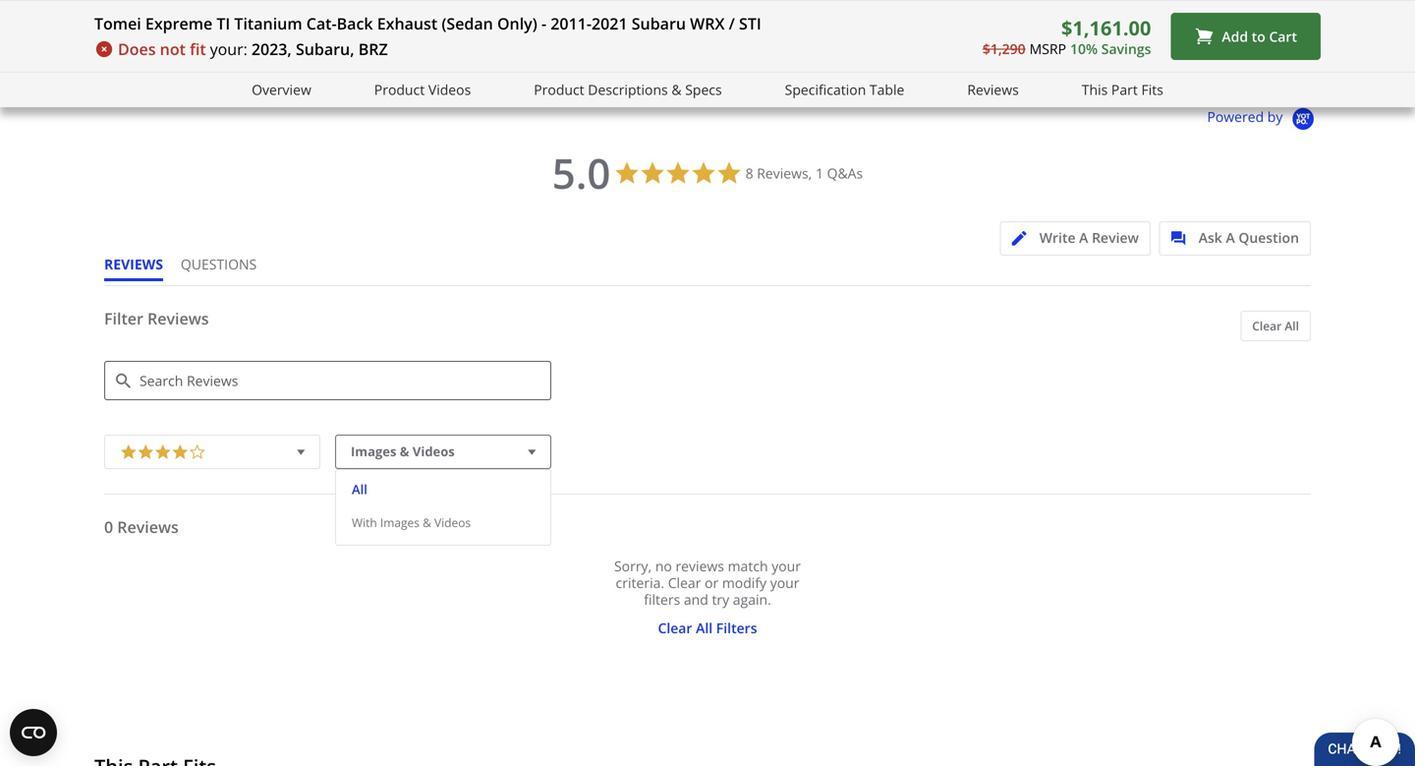 Task type: locate. For each thing, give the bounding box(es) containing it.
1 product from the left
[[374, 80, 425, 99]]

quick
[[197, 15, 231, 32]]

jdm right "facelift"
[[1202, 15, 1226, 32]]

filter
[[434, 15, 464, 32], [104, 308, 143, 329]]

0 horizontal spatial subaru
[[336, 15, 379, 32]]

0 vertical spatial filter
[[434, 15, 464, 32]]

0 horizontal spatial 3 total reviews element
[[524, 32, 682, 49]]

olm right heat
[[713, 15, 741, 32]]

product down laser
[[534, 80, 585, 99]]

facelift
[[1156, 15, 1198, 32]]

ask a question button
[[1160, 221, 1312, 256]]

style
[[1229, 15, 1257, 32], [1330, 15, 1358, 32]]

subaru oem oil filter - 2015-2024... link
[[336, 0, 547, 32]]

1 vertical spatial all
[[352, 480, 368, 498]]

& left "specs"
[[672, 80, 682, 99]]

jdm
[[744, 15, 768, 32], [1202, 15, 1226, 32]]

oil
[[278, 15, 294, 32], [414, 15, 430, 32]]

1 horizontal spatial jdm
[[1202, 15, 1226, 32]]

1 oil from the left
[[278, 15, 294, 32]]

a inside ask a question dropdown button
[[1227, 228, 1236, 247]]

1 vertical spatial videos
[[413, 442, 455, 460]]

product down brz
[[374, 80, 425, 99]]

0
[[104, 516, 113, 537]]

style left drl
[[1229, 15, 1257, 32]]

reviews down $1,290
[[968, 80, 1020, 99]]

your right the "match"
[[772, 557, 801, 575]]

titanium
[[234, 13, 302, 34]]

images inside field
[[351, 442, 397, 460]]

table
[[870, 80, 905, 99]]

videos
[[429, 80, 471, 99], [413, 442, 455, 460], [435, 514, 471, 531]]

0 vertical spatial &
[[672, 80, 682, 99]]

a inside write a review dropdown button
[[1080, 228, 1089, 247]]

& for images
[[423, 514, 432, 531]]

& inside all 'list box'
[[423, 514, 432, 531]]

sorry,
[[615, 557, 652, 575]]

reviews right 0
[[117, 516, 179, 537]]

7 total reviews element
[[147, 32, 305, 49]]

/
[[729, 13, 735, 34]]

all
[[1286, 318, 1300, 334], [352, 480, 368, 498], [696, 619, 713, 637]]

- left 2015-
[[467, 15, 471, 32]]

down triangle image
[[293, 442, 310, 462], [524, 442, 541, 462]]

down triangle image inside images & videos field
[[524, 442, 541, 462]]

clear
[[1253, 318, 1283, 334], [668, 573, 702, 592], [658, 619, 693, 637]]

clear inside clear all button
[[1253, 318, 1283, 334]]

lift
[[856, 15, 875, 32]]

& right with
[[423, 514, 432, 531]]

criteria.
[[616, 573, 665, 592]]

2 vertical spatial videos
[[435, 514, 471, 531]]

with images & videos
[[352, 514, 471, 531]]

star image
[[162, 34, 177, 49], [177, 34, 192, 49], [365, 34, 380, 49], [380, 34, 395, 49], [1090, 34, 1104, 49], [1104, 34, 1119, 49], [1134, 34, 1149, 49], [1278, 34, 1293, 49], [120, 441, 137, 461], [137, 441, 154, 461], [172, 441, 189, 461]]

drain
[[297, 15, 330, 32]]

1
[[816, 164, 824, 182]]

0 horizontal spatial product
[[374, 80, 425, 99]]

again.
[[733, 590, 772, 609]]

clear down filters
[[658, 619, 693, 637]]

filter reviews heading
[[104, 308, 1312, 346]]

reviews for filter reviews
[[148, 308, 209, 329]]

1 horizontal spatial all
[[696, 619, 713, 637]]

with
[[352, 514, 377, 531]]

write a review
[[1040, 228, 1140, 247]]

images right with
[[380, 514, 420, 531]]

all inside clear all button
[[1286, 318, 1300, 334]]

1 style from the left
[[1229, 15, 1257, 32]]

videos inside field
[[413, 442, 455, 460]]

& for descriptions
[[672, 80, 682, 99]]

& inside product descriptions & specs link
[[672, 80, 682, 99]]

10%
[[1071, 39, 1098, 58]]

0 vertical spatial all
[[1286, 318, 1300, 334]]

0 horizontal spatial jdm
[[744, 15, 768, 32]]

0 vertical spatial clear
[[1253, 318, 1283, 334]]

clear down question
[[1253, 318, 1283, 334]]

+...
[[1288, 15, 1305, 32]]

clear left or
[[668, 573, 702, 592]]

savings
[[1102, 39, 1152, 58]]

1 olm from the left
[[713, 15, 741, 32]]

olm oe style rain guar
[[1278, 15, 1416, 32]]

1 jdm from the left
[[744, 15, 768, 32]]

1 vertical spatial reviews
[[148, 308, 209, 329]]

product
[[374, 80, 425, 99], [534, 80, 585, 99]]

and
[[684, 590, 709, 609]]

0 reviews
[[104, 516, 179, 537]]

0 horizontal spatial olm
[[713, 15, 741, 32]]

0 horizontal spatial down triangle image
[[293, 442, 310, 462]]

powered by link
[[1208, 107, 1322, 132]]

a right ask
[[1227, 228, 1236, 247]]

2 vertical spatial clear
[[658, 619, 693, 637]]

product for product descriptions & specs
[[534, 80, 585, 99]]

2 vertical spatial &
[[423, 514, 432, 531]]

2 down triangle image from the left
[[524, 442, 541, 462]]

1 horizontal spatial down triangle image
[[524, 442, 541, 462]]

1 horizontal spatial product
[[534, 80, 585, 99]]

images up the all link
[[351, 442, 397, 460]]

ti
[[217, 13, 230, 34]]

0 horizontal spatial all
[[352, 480, 368, 498]]

1 horizontal spatial style
[[1330, 15, 1358, 32]]

1 horizontal spatial filter
[[434, 15, 464, 32]]

2 olm from the left
[[1278, 15, 1306, 32]]

1 horizontal spatial olm
[[1278, 15, 1306, 32]]

3 total reviews element for style
[[1278, 32, 1416, 49]]

0 horizontal spatial style
[[1229, 15, 1257, 32]]

cat-
[[307, 13, 337, 34]]

jdm right /
[[744, 15, 768, 32]]

$1,161.00 $1,290 msrp 10% savings
[[983, 14, 1152, 58]]

oem
[[382, 15, 411, 32]]

2 total reviews element
[[1090, 32, 1247, 49]]

1 horizontal spatial 3 total reviews element
[[1278, 32, 1416, 49]]

1 vertical spatial images
[[380, 514, 420, 531]]

ngk laser iridium stock heat range...
[[524, 15, 750, 32]]

1 down triangle image from the left
[[293, 442, 310, 462]]

add to cart
[[1223, 27, 1298, 45]]

1 horizontal spatial -
[[542, 13, 547, 34]]

star image
[[147, 34, 162, 49], [192, 34, 206, 49], [206, 34, 221, 49], [336, 34, 351, 49], [351, 34, 365, 49], [1119, 34, 1134, 49], [154, 441, 172, 461]]

1 vertical spatial &
[[400, 442, 410, 460]]

videos up all 'list box'
[[413, 442, 455, 460]]

olm oe style rain guar link
[[1278, 0, 1416, 32]]

1 horizontal spatial a
[[1227, 228, 1236, 247]]

add
[[1223, 27, 1249, 45]]

a right write
[[1080, 228, 1089, 247]]

1 horizontal spatial &
[[423, 514, 432, 531]]

powered by
[[1208, 107, 1287, 126]]

all inside all 'list box'
[[352, 480, 368, 498]]

1 a from the left
[[1080, 228, 1089, 247]]

0 horizontal spatial oil
[[278, 15, 294, 32]]

- left laser
[[542, 13, 547, 34]]

reviews down questions in the left top of the page
[[148, 308, 209, 329]]

this part fits link
[[1082, 79, 1164, 101]]

filters
[[644, 590, 681, 609]]

2 horizontal spatial all
[[1286, 318, 1300, 334]]

0 horizontal spatial &
[[400, 442, 410, 460]]

videos down 9 total reviews element
[[429, 80, 471, 99]]

2 oil from the left
[[414, 15, 430, 32]]

does not fit your: 2023, subaru, brz
[[118, 38, 388, 59]]

2 a from the left
[[1227, 228, 1236, 247]]

2 3 total reviews element from the left
[[1278, 32, 1416, 49]]

2 vertical spatial all
[[696, 619, 713, 637]]

0 vertical spatial images
[[351, 442, 397, 460]]

2 vertical spatial reviews
[[117, 516, 179, 537]]

style right oe
[[1330, 15, 1358, 32]]

1 horizontal spatial subaru
[[632, 13, 686, 34]]

& up all 'list box'
[[400, 442, 410, 460]]

tab list
[[104, 255, 275, 285]]

write
[[1040, 228, 1076, 247]]

1 3 total reviews element from the left
[[524, 32, 682, 49]]

or
[[705, 573, 719, 592]]

0 horizontal spatial filter
[[104, 308, 143, 329]]

valve...
[[333, 15, 375, 32]]

question
[[1239, 228, 1300, 247]]

try
[[712, 590, 730, 609]]

1 vertical spatial filter
[[104, 308, 143, 329]]

2 jdm from the left
[[1202, 15, 1226, 32]]

not
[[160, 38, 186, 59]]

all down and
[[696, 619, 713, 637]]

images inside all 'list box'
[[380, 514, 420, 531]]

star image inside 'rating filter' field
[[154, 441, 172, 461]]

Search Reviews search field
[[104, 361, 552, 400]]

filters
[[717, 619, 758, 637]]

2 product from the left
[[534, 80, 585, 99]]

reviews inside heading
[[148, 308, 209, 329]]

sti
[[739, 13, 762, 34]]

by
[[1268, 107, 1284, 126]]

0 horizontal spatial a
[[1080, 228, 1089, 247]]

3 total reviews element
[[524, 32, 682, 49], [1278, 32, 1416, 49]]

tomei
[[94, 13, 141, 34]]

a
[[1080, 228, 1089, 247], [1227, 228, 1236, 247]]

1 horizontal spatial oil
[[414, 15, 430, 32]]

2023,
[[252, 38, 292, 59]]

olm left oe
[[1278, 15, 1306, 32]]

5.0
[[552, 145, 611, 201]]

part
[[1112, 80, 1139, 99]]

12 total reviews element
[[901, 32, 1059, 49]]

all down question
[[1286, 318, 1300, 334]]

back
[[337, 13, 373, 34]]

this part fits
[[1082, 80, 1164, 99]]

clear all button
[[1241, 311, 1312, 341]]

fits
[[1142, 80, 1164, 99]]

all up with
[[352, 480, 368, 498]]

videos down images & videos field
[[435, 514, 471, 531]]

your:
[[210, 38, 248, 59]]

2 horizontal spatial &
[[672, 80, 682, 99]]



Task type: vqa. For each thing, say whether or not it's contained in the screenshot.
the middle 2015+
no



Task type: describe. For each thing, give the bounding box(es) containing it.
8
[[746, 164, 754, 182]]

heat
[[672, 15, 700, 32]]

reviews
[[676, 557, 725, 575]]

add to cart button
[[1172, 13, 1322, 60]]

0 horizontal spatial -
[[467, 15, 471, 32]]

tomei expreme ti titanium cat-back exhaust (sedan only) - 2011-2021 subaru wrx / sti
[[94, 13, 762, 34]]

ask a question
[[1199, 228, 1300, 247]]

$1,290
[[983, 39, 1026, 58]]

open widget image
[[10, 709, 57, 756]]

all inside sorry, no reviews match your criteria. clear or modify your filters and try again. clear all filters
[[696, 619, 713, 637]]

clear all
[[1253, 318, 1300, 334]]

wrx
[[690, 13, 725, 34]]

iridium
[[590, 15, 633, 32]]

magnifying glass image
[[116, 374, 131, 388]]

stock
[[636, 15, 668, 32]]

to
[[1252, 27, 1266, 45]]

fumoto quick engine oil drain valve...
[[147, 15, 375, 32]]

reviews
[[104, 255, 163, 273]]

specification table link
[[785, 79, 905, 101]]

subaru oem oil filter - 2015-2024...
[[336, 15, 547, 32]]

9 total reviews element
[[336, 32, 493, 49]]

specs
[[686, 80, 722, 99]]

product descriptions & specs
[[534, 80, 722, 99]]

rating element
[[104, 435, 321, 469]]

led
[[829, 15, 852, 32]]

olm jdm precision led lift gate... link
[[713, 0, 916, 32]]

product videos link
[[374, 79, 471, 101]]

precision
[[772, 15, 826, 32]]

brz
[[359, 38, 388, 59]]

oe
[[1310, 15, 1327, 32]]

2021
[[592, 13, 628, 34]]

(7)
[[221, 32, 235, 49]]

Rating Filter field
[[104, 435, 321, 469]]

3 total reviews element for iridium
[[524, 32, 682, 49]]

expreme
[[145, 13, 213, 34]]

8 reviews, 1 q&as
[[746, 164, 864, 182]]

ask
[[1199, 228, 1223, 247]]

ngk
[[524, 15, 551, 32]]

filter inside heading
[[104, 308, 143, 329]]

write no frame image
[[1012, 231, 1037, 246]]

sorry, no reviews match your criteria. clear or modify your filters and try again. clear all filters
[[615, 557, 801, 637]]

product for product videos
[[374, 80, 425, 99]]

overview link
[[252, 79, 312, 101]]

product videos
[[374, 80, 471, 99]]

subaru,
[[296, 38, 355, 59]]

0 vertical spatial videos
[[429, 80, 471, 99]]

no
[[656, 557, 672, 575]]

fumoto
[[147, 15, 194, 32]]

rain
[[1362, 15, 1388, 32]]

(2)
[[1163, 32, 1177, 49]]

product descriptions & specs link
[[534, 79, 722, 101]]

all list box
[[335, 469, 552, 546]]

your right modify
[[771, 573, 800, 592]]

reviews link
[[968, 79, 1020, 101]]

gate...
[[878, 15, 916, 32]]

olm for olm oe style rain guar
[[1278, 15, 1306, 32]]

reviews for 0 reviews
[[117, 516, 179, 537]]

review
[[1093, 228, 1140, 247]]

specification
[[785, 80, 867, 99]]

Images & Videos Filter field
[[335, 435, 552, 469]]

with images & videos link
[[352, 514, 471, 531]]

questions
[[181, 255, 257, 273]]

modify
[[723, 573, 767, 592]]

specification table
[[785, 80, 905, 99]]

olm jdm precision led lift gate...
[[713, 15, 916, 32]]

subispeed
[[1090, 15, 1153, 32]]

guar
[[1391, 15, 1416, 32]]

this
[[1082, 80, 1109, 99]]

fit
[[190, 38, 206, 59]]

1 vertical spatial clear
[[668, 573, 702, 592]]

msrp
[[1030, 39, 1067, 58]]

empty star image
[[189, 441, 206, 461]]

overview
[[252, 80, 312, 99]]

tab list containing reviews
[[104, 255, 275, 285]]

& inside images & videos field
[[400, 442, 410, 460]]

a for write
[[1080, 228, 1089, 247]]

engine
[[234, 15, 274, 32]]

drl
[[1261, 15, 1285, 32]]

laser
[[554, 15, 587, 32]]

ngk laser iridium stock heat range... link
[[524, 0, 750, 32]]

$1,161.00
[[1062, 14, 1152, 41]]

dialog image
[[1172, 231, 1196, 246]]

fumoto quick engine oil drain valve... link
[[147, 0, 375, 32]]

all link
[[352, 480, 368, 498]]

olm for olm jdm precision led lift gate...
[[713, 15, 741, 32]]

descriptions
[[588, 80, 668, 99]]

images & videos element
[[335, 435, 552, 546]]

2011-
[[551, 13, 592, 34]]

exhaust
[[377, 13, 438, 34]]

5.0 star rating element
[[552, 145, 611, 201]]

filter reviews
[[104, 308, 209, 329]]

2 style from the left
[[1330, 15, 1358, 32]]

0 vertical spatial reviews
[[968, 80, 1020, 99]]

images & videos
[[351, 442, 455, 460]]

a for ask
[[1227, 228, 1236, 247]]

subispeed facelift jdm style drl +... link
[[1090, 0, 1305, 32]]

2024...
[[508, 15, 547, 32]]

powered
[[1208, 107, 1265, 126]]

videos inside all 'list box'
[[435, 514, 471, 531]]

2015-
[[474, 15, 508, 32]]



